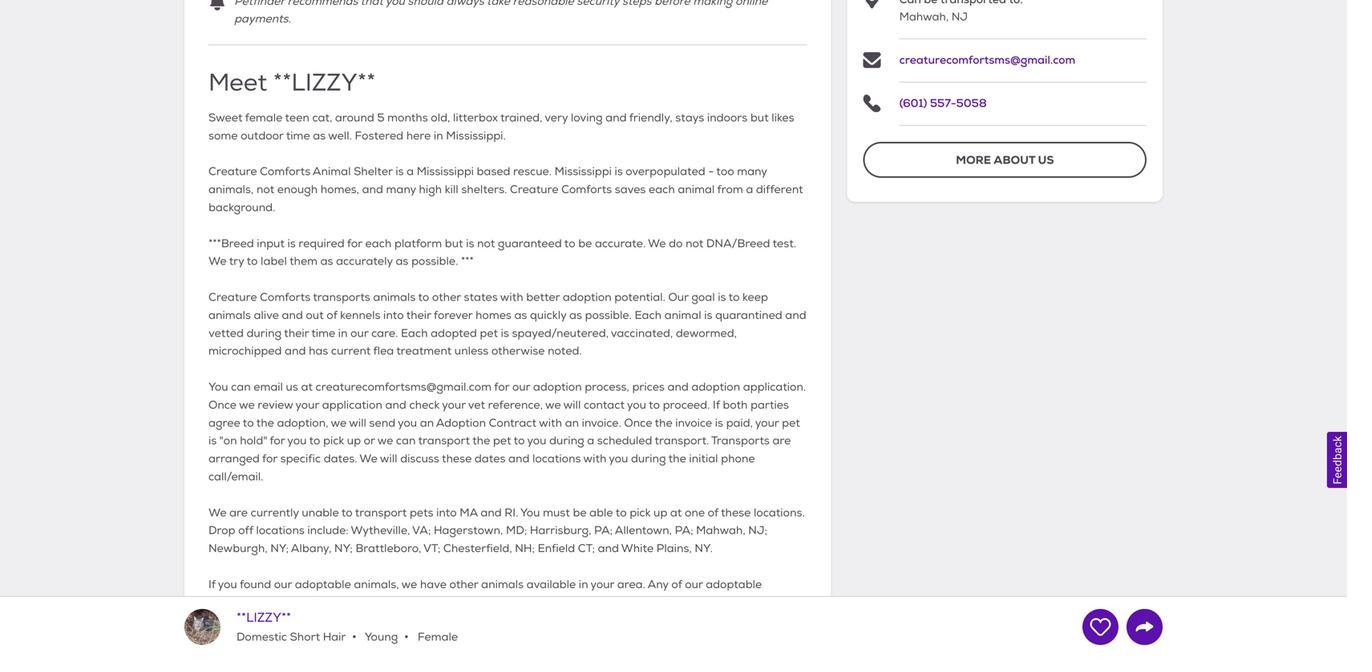 Task type: describe. For each thing, give the bounding box(es) containing it.
off
[[238, 524, 253, 538]]

the down transport.
[[669, 453, 686, 467]]

nj
[[952, 10, 968, 24]]

parties
[[751, 399, 789, 413]]

take
[[487, 0, 510, 8]]

unable
[[302, 506, 339, 520]]

5058
[[957, 96, 987, 111]]

application.
[[743, 381, 806, 395]]

making
[[693, 0, 733, 8]]

must
[[543, 506, 570, 520]]

possible. inside creature comforts transports animals to other states with better adoption potential. our goal is to keep animals alive and out of kennels into their forever homes as quickly as possible. each animal is quarantined and vetted during their time in our care. each adopted pet is spayed/neutered, vaccinated, dewormed, microchipped and has current flea treatment unless otherwise noted.
[[585, 309, 632, 323]]

up inside the you can email us at creaturecomfortsms@gmail.com for our adoption process, prices and adoption application. once we review your application and check your vet reference, we will contact you to proceed. if both parties agree to the adoption, we will send you an adoption contract with an invoice. once the invoice is paid, your pet is "on hold" for you to pick up or we can transport the pet to you during a scheduled transport. transports are arranged for specific dates. we will discuss these dates and locations with you during the initial phone call/email.
[[347, 435, 361, 449]]

you down the scheduled
[[609, 453, 628, 467]]

your up adoption
[[442, 399, 466, 413]]

and left has
[[285, 345, 306, 359]]

pick inside 'we are currently unable to transport pets into ma and ri. you must be able to pick up at one of these locations. drop off locations include: wytheville, va; hagerstown, md; harrisburg, pa; allentown, pa; mahwah, nj; newburgh, ny; albany, ny; brattleboro, vt; chesterfield, nh; enfield ct; and white plains, ny.'
[[630, 506, 651, 520]]

0 vertical spatial each
[[635, 309, 662, 323]]

1 vertical spatial each
[[401, 327, 428, 341]]

prices
[[632, 381, 665, 395]]

is down homes
[[501, 327, 509, 341]]

1 horizontal spatial not
[[477, 237, 495, 251]]

you can email us at creaturecomfortsms@gmail.com for our adoption process, prices and adoption application. once we review your application and check your vet reference, we will contact you to proceed. if both parties agree to the adoption, we will send you an adoption contract with an invoice. once the invoice is paid, your pet is "on hold" for you to pick up or we can transport the pet to you during a scheduled transport. transports are arranged for specific dates. we will discuss these dates and locations with you during the initial phone call/email.
[[209, 381, 806, 485]]

current
[[331, 345, 371, 359]]

more about us
[[956, 153, 1054, 168]]

adoption inside creature comforts transports animals to other states with better adoption potential. our goal is to keep animals alive and out of kennels into their forever homes as quickly as possible. each animal is quarantined and vetted during their time in our care. each adopted pet is spayed/neutered, vaccinated, dewormed, microchipped and has current flea treatment unless otherwise noted.
[[563, 291, 612, 305]]

be inside ***breed input is required for each platform but is not guaranteed to be accurate. we do not dna/breed test. we try to label them as accurately as possible. ***
[[579, 237, 592, 251]]

***breed
[[209, 237, 254, 251]]

are inside 'we are currently unable to transport pets into ma and ri. you must be able to pick up at one of these locations. drop off locations include: wytheville, va; hagerstown, md; harrisburg, pa; allentown, pa; mahwah, nj; newburgh, ny; albany, ny; brattleboro, vt; chesterfield, nh; enfield ct; and white plains, ny.'
[[230, 506, 248, 520]]

as up spayed/neutered,
[[570, 309, 582, 323]]

has
[[309, 345, 328, 359]]

1 vertical spatial **lizzy**
[[237, 610, 291, 626]]

0 vertical spatial mahwah,
[[900, 10, 949, 24]]

our
[[669, 291, 689, 305]]

we right the or
[[378, 435, 393, 449]]

of for kennels
[[327, 309, 337, 323]]

you up "specific"
[[287, 435, 307, 449]]

0 horizontal spatial a
[[407, 165, 414, 179]]

ri.
[[505, 506, 519, 520]]

trained,
[[500, 111, 543, 125]]

as inside the sweet female teen cat, around 5 months old, litterbox trained, very loving and friendly, stays indoors but likes some outdoor time as well. fostered here in mississippi.
[[313, 129, 326, 143]]

2 an from the left
[[565, 417, 579, 431]]

from
[[717, 183, 743, 197]]

these inside 'we are currently unable to transport pets into ma and ri. you must be able to pick up at one of these locations. drop off locations include: wytheville, va; hagerstown, md; harrisburg, pa; allentown, pa; mahwah, nj; newburgh, ny; albany, ny; brattleboro, vt; chesterfield, nh; enfield ct; and white plains, ny.'
[[721, 506, 751, 520]]

ct;
[[578, 542, 595, 556]]

our right found
[[274, 578, 292, 592]]

transports
[[712, 435, 770, 449]]

loving
[[571, 111, 603, 125]]

your down "parties"
[[755, 417, 779, 431]]

include:
[[308, 524, 349, 538]]

and up proceed.
[[668, 381, 689, 395]]

spayed/neutered,
[[512, 327, 609, 341]]

is right goal on the right of the page
[[718, 291, 726, 305]]

and right 'dates'
[[509, 453, 530, 467]]

adoption
[[436, 417, 486, 431]]

is up "dewormed,"
[[704, 309, 713, 323]]

is up saves
[[615, 165, 623, 179]]

creature comforts animal shelter is a mississippi based rescue. mississippi is overpopulated - too many animals, not enough homes, and many high kill shelters. creature comforts saves each animal from a different background.
[[209, 165, 803, 215]]

process,
[[585, 381, 630, 395]]

we left try
[[209, 255, 227, 269]]

dewormed,
[[676, 327, 737, 341]]

quickly
[[530, 309, 567, 323]]

1 mississippi from the left
[[417, 165, 474, 179]]

and right the ct;
[[598, 542, 619, 556]]

0 vertical spatial their
[[406, 309, 431, 323]]

our right the any
[[685, 578, 703, 592]]

***breed input is required for each platform but is not guaranteed to be accurate. we do not dna/breed test. we try to label them as accurately as possible. ***
[[209, 237, 797, 269]]

alive
[[254, 309, 279, 323]]

litterbox
[[453, 111, 498, 125]]

2 horizontal spatial with
[[583, 453, 607, 467]]

for up reference,
[[494, 381, 510, 395]]

you down prices
[[627, 399, 647, 413]]

to right try
[[247, 255, 258, 269]]

you inside the you can email us at creaturecomfortsms@gmail.com for our adoption process, prices and adoption application. once we review your application and check your vet reference, we will contact you to proceed. if both parties agree to the adoption, we will send you an adoption contract with an invoice. once the invoice is paid, your pet is "on hold" for you to pick up or we can transport the pet to you during a scheduled transport. transports are arranged for specific dates. we will discuss these dates and locations with you during the initial phone call/email.
[[209, 381, 228, 395]]

states
[[464, 291, 498, 305]]

label
[[261, 255, 287, 269]]

va;
[[412, 524, 431, 538]]

during inside creature comforts transports animals to other states with better adoption potential. our goal is to keep animals alive and out of kennels into their forever homes as quickly as possible. each animal is quarantined and vetted during their time in our care. each adopted pet is spayed/neutered, vaccinated, dewormed, microchipped and has current flea treatment unless otherwise noted.
[[247, 327, 282, 341]]

a inside the you can email us at creaturecomfortsms@gmail.com for our adoption process, prices and adoption application. once we review your application and check your vet reference, we will contact you to proceed. if both parties agree to the adoption, we will send you an adoption contract with an invoice. once the invoice is paid, your pet is "on hold" for you to pick up or we can transport the pet to you during a scheduled transport. transports are arranged for specific dates. we will discuss these dates and locations with you during the initial phone call/email.
[[587, 435, 595, 449]]

if you found our adoptable animals, we have other animals available in your area. any of our adoptable animals can be transported unless otherwise noted in their profile. view all our adoptees at www.creaturecomfortscc.petfinder.com
[[209, 578, 762, 628]]

old,
[[431, 111, 450, 125]]

we down application
[[331, 417, 347, 431]]

and right quarantined
[[786, 309, 807, 323]]

comforts for background.
[[260, 165, 311, 179]]

brattleboro,
[[356, 542, 421, 556]]

homes
[[476, 309, 512, 323]]

is right shelter
[[396, 165, 404, 179]]

and up send
[[385, 399, 407, 413]]

dates
[[475, 453, 506, 467]]

of inside if you found our adoptable animals, we have other animals available in your area. any of our adoptable animals can be transported unless otherwise noted in their profile. view all our adoptees at www.creaturecomfortscc.petfinder.com
[[672, 578, 682, 592]]

as right homes
[[515, 309, 527, 323]]

or
[[364, 435, 375, 449]]

other inside creature comforts transports animals to other states with better adoption potential. our goal is to keep animals alive and out of kennels into their forever homes as quickly as possible. each animal is quarantined and vetted during their time in our care. each adopted pet is spayed/neutered, vaccinated, dewormed, microchipped and has current flea treatment unless otherwise noted.
[[432, 291, 461, 305]]

harrisburg,
[[530, 524, 592, 538]]

1 horizontal spatial will
[[380, 453, 398, 467]]

for right hold"
[[270, 435, 285, 449]]

too
[[717, 165, 734, 179]]

fostered
[[355, 129, 404, 143]]

1 vertical spatial comforts
[[562, 183, 612, 197]]

you inside 'we are currently unable to transport pets into ma and ri. you must be able to pick up at one of these locations. drop off locations include: wytheville, va; hagerstown, md; harrisburg, pa; allentown, pa; mahwah, nj; newburgh, ny; albany, ny; brattleboro, vt; chesterfield, nh; enfield ct; and white plains, ny.'
[[521, 506, 540, 520]]

domestic
[[237, 631, 287, 645]]

months
[[388, 111, 428, 125]]

some
[[209, 129, 238, 143]]

2 vertical spatial pet
[[493, 435, 511, 449]]

transport.
[[655, 435, 709, 449]]

in right noted at the left bottom
[[489, 596, 498, 610]]

0 horizontal spatial once
[[209, 399, 237, 413]]

as down platform
[[396, 255, 409, 269]]

with inside creature comforts transports animals to other states with better adoption potential. our goal is to keep animals alive and out of kennels into their forever homes as quickly as possible. each animal is quarantined and vetted during their time in our care. each adopted pet is spayed/neutered, vaccinated, dewormed, microchipped and has current flea treatment unless otherwise noted.
[[500, 291, 524, 305]]

wytheville,
[[351, 524, 410, 538]]

should
[[408, 0, 443, 8]]

our inside the you can email us at creaturecomfortsms@gmail.com for our adoption process, prices and adoption application. once we review your application and check your vet reference, we will contact you to proceed. if both parties agree to the adoption, we will send you an adoption contract with an invoice. once the invoice is paid, your pet is "on hold" for you to pick up or we can transport the pet to you during a scheduled transport. transports are arranged for specific dates. we will discuss these dates and locations with you during the initial phone call/email.
[[513, 381, 530, 395]]

1 vertical spatial pet
[[782, 417, 800, 431]]

2 ny; from the left
[[334, 542, 353, 556]]

available
[[527, 578, 576, 592]]

about
[[994, 153, 1036, 168]]

security
[[577, 0, 619, 8]]

specific
[[280, 453, 321, 467]]

at inside 'we are currently unable to transport pets into ma and ri. you must be able to pick up at one of these locations. drop off locations include: wytheville, va; hagerstown, md; harrisburg, pa; allentown, pa; mahwah, nj; newburgh, ny; albany, ny; brattleboro, vt; chesterfield, nh; enfield ct; and white plains, ny.'
[[670, 506, 682, 520]]

keep
[[743, 291, 768, 305]]

we right reference,
[[545, 399, 561, 413]]

us
[[1038, 153, 1054, 168]]

we down email
[[239, 399, 255, 413]]

1 an from the left
[[420, 417, 434, 431]]

to down adoption, at the bottom left
[[309, 435, 320, 449]]

to up hold"
[[243, 417, 254, 431]]

is left paid,
[[715, 417, 724, 431]]

time inside creature comforts transports animals to other states with better adoption potential. our goal is to keep animals alive and out of kennels into their forever homes as quickly as possible. each animal is quarantined and vetted during their time in our care. each adopted pet is spayed/neutered, vaccinated, dewormed, microchipped and has current flea treatment unless otherwise noted.
[[311, 327, 335, 341]]

but inside ***breed input is required for each platform but is not guaranteed to be accurate. we do not dna/breed test. we try to label them as accurately as possible. ***
[[445, 237, 463, 251]]

to right the guaranteed
[[564, 237, 576, 251]]

otherwise inside creature comforts transports animals to other states with better adoption potential. our goal is to keep animals alive and out of kennels into their forever homes as quickly as possible. each animal is quarantined and vetted during their time in our care. each adopted pet is spayed/neutered, vaccinated, dewormed, microchipped and has current flea treatment unless otherwise noted.
[[492, 345, 545, 359]]

is up ***
[[466, 237, 474, 251]]

2 horizontal spatial will
[[564, 399, 581, 413]]

0 horizontal spatial can
[[231, 381, 251, 395]]

but inside the sweet female teen cat, around 5 months old, litterbox trained, very loving and friendly, stays indoors but likes some outdoor time as well. fostered here in mississippi.
[[751, 111, 769, 125]]

(601) 557-5058 link
[[900, 96, 987, 111]]

young
[[363, 631, 398, 645]]

email
[[254, 381, 283, 395]]

area.
[[617, 578, 646, 592]]

if inside if you found our adoptable animals, we have other animals available in your area. any of our adoptable animals can be transported unless otherwise noted in their profile. view all our adoptees at www.creaturecomfortscc.petfinder.com
[[209, 578, 216, 592]]

is right input
[[288, 237, 296, 251]]

at inside if you found our adoptable animals, we have other animals available in your area. any of our adoptable animals can be transported unless otherwise noted in their profile. view all our adoptees at www.creaturecomfortscc.petfinder.com
[[687, 596, 699, 610]]

to left the keep
[[729, 291, 740, 305]]

each inside ***breed input is required for each platform but is not guaranteed to be accurate. we do not dna/breed test. we try to label them as accurately as possible. ***
[[365, 237, 392, 251]]

you down the contract
[[527, 435, 547, 449]]

1 horizontal spatial once
[[624, 417, 652, 431]]

reference,
[[488, 399, 543, 413]]

our right all
[[612, 596, 630, 610]]

mahwah, inside 'we are currently unable to transport pets into ma and ri. you must be able to pick up at one of these locations. drop off locations include: wytheville, va; hagerstown, md; harrisburg, pa; allentown, pa; mahwah, nj; newburgh, ny; albany, ny; brattleboro, vt; chesterfield, nh; enfield ct; and white plains, ny.'
[[696, 524, 746, 538]]

1 vertical spatial can
[[396, 435, 416, 449]]

are inside the you can email us at creaturecomfortsms@gmail.com for our adoption process, prices and adoption application. once we review your application and check your vet reference, we will contact you to proceed. if both parties agree to the adoption, we will send you an adoption contract with an invoice. once the invoice is paid, your pet is "on hold" for you to pick up or we can transport the pet to you during a scheduled transport. transports are arranged for specific dates. we will discuss these dates and locations with you during the initial phone call/email.
[[773, 435, 791, 449]]

0 horizontal spatial will
[[349, 417, 367, 431]]

1 horizontal spatial many
[[737, 165, 767, 179]]

short
[[290, 631, 320, 645]]

treatment
[[396, 345, 452, 359]]

locations inside 'we are currently unable to transport pets into ma and ri. you must be able to pick up at one of these locations. drop off locations include: wytheville, va; hagerstown, md; harrisburg, pa; allentown, pa; mahwah, nj; newburgh, ny; albany, ny; brattleboro, vt; chesterfield, nh; enfield ct; and white plains, ny.'
[[256, 524, 305, 538]]

the up 'dates'
[[473, 435, 490, 449]]

albany,
[[291, 542, 332, 556]]

creature for shelter
[[209, 165, 257, 179]]

microchipped
[[209, 345, 282, 359]]

to right able
[[616, 506, 627, 520]]

overpopulated
[[626, 165, 706, 179]]

vt;
[[424, 542, 441, 556]]

1 vertical spatial many
[[386, 183, 416, 197]]

and left out
[[282, 309, 303, 323]]

www.creaturecomfortscc.petfinder.com
[[209, 614, 423, 628]]

rescue.
[[513, 165, 552, 179]]

send
[[369, 417, 396, 431]]

md;
[[506, 524, 527, 538]]

and left ri.
[[481, 506, 502, 520]]

the up transport.
[[655, 417, 673, 431]]

the down review
[[256, 417, 274, 431]]

animal inside creature comforts animal shelter is a mississippi based rescue. mississippi is overpopulated - too many animals, not enough homes, and many high kill shelters. creature comforts saves each animal from a different background.
[[678, 183, 715, 197]]

homes,
[[321, 183, 359, 197]]

1 horizontal spatial with
[[539, 417, 562, 431]]

out
[[306, 309, 324, 323]]

currently
[[251, 506, 299, 520]]

1 horizontal spatial creaturecomfortsms@gmail.com
[[900, 53, 1076, 67]]

unless inside creature comforts transports animals to other states with better adoption potential. our goal is to keep animals alive and out of kennels into their forever homes as quickly as possible. each animal is quarantined and vetted during their time in our care. each adopted pet is spayed/neutered, vaccinated, dewormed, microchipped and has current flea treatment unless otherwise noted.
[[455, 345, 489, 359]]

for down hold"
[[262, 453, 278, 467]]

(601) 557-5058
[[900, 96, 987, 111]]

you inside petfinder recommends that you should always take reasonable security steps before making online payments.
[[386, 0, 405, 8]]

1 adoptable from the left
[[295, 578, 351, 592]]

always
[[446, 0, 484, 8]]

petfinder recommends that you should always take reasonable security steps before making online payments.
[[234, 0, 768, 26]]

your up adoption, at the bottom left
[[295, 399, 319, 413]]

you down check
[[398, 417, 417, 431]]

before
[[655, 0, 690, 8]]

animals up noted at the left bottom
[[481, 578, 524, 592]]

***
[[461, 255, 474, 269]]

that
[[360, 0, 383, 8]]

as down required
[[321, 255, 333, 269]]



Task type: locate. For each thing, give the bounding box(es) containing it.
to up include:
[[341, 506, 353, 520]]

into inside 'we are currently unable to transport pets into ma and ri. you must be able to pick up at one of these locations. drop off locations include: wytheville, va; hagerstown, md; harrisburg, pa; allentown, pa; mahwah, nj; newburgh, ny; albany, ny; brattleboro, vt; chesterfield, nh; enfield ct; and white plains, ny.'
[[436, 506, 457, 520]]

mississippi up kill at top
[[417, 165, 474, 179]]

we left do
[[648, 237, 666, 251]]

transported
[[293, 596, 358, 610]]

vet
[[468, 399, 485, 413]]

1 horizontal spatial if
[[713, 399, 720, 413]]

with right the contract
[[539, 417, 562, 431]]

1 ny; from the left
[[270, 542, 289, 556]]

hair
[[323, 631, 346, 645]]

your inside if you found our adoptable animals, we have other animals available in your area. any of our adoptable animals can be transported unless otherwise noted in their profile. view all our adoptees at www.creaturecomfortscc.petfinder.com
[[591, 578, 615, 592]]

be inside 'we are currently unable to transport pets into ma and ri. you must be able to pick up at one of these locations. drop off locations include: wytheville, va; hagerstown, md; harrisburg, pa; allentown, pa; mahwah, nj; newburgh, ny; albany, ny; brattleboro, vt; chesterfield, nh; enfield ct; and white plains, ny.'
[[573, 506, 587, 520]]

into up care.
[[383, 309, 404, 323]]

0 horizontal spatial are
[[230, 506, 248, 520]]

white
[[621, 542, 654, 556]]

try
[[229, 255, 244, 269]]

of for these
[[708, 506, 719, 520]]

not up background.
[[257, 183, 274, 197]]

teen
[[285, 111, 310, 125]]

online
[[736, 0, 768, 8]]

1 vertical spatial time
[[311, 327, 335, 341]]

1 vertical spatial if
[[209, 578, 216, 592]]

pa;
[[594, 524, 613, 538], [675, 524, 694, 538]]

can down found
[[254, 596, 274, 610]]

**lizzy** up cat, in the left of the page
[[273, 68, 376, 98]]

our inside creature comforts transports animals to other states with better adoption potential. our goal is to keep animals alive and out of kennels into their forever homes as quickly as possible. each animal is quarantined and vetted during their time in our care. each adopted pet is spayed/neutered, vaccinated, dewormed, microchipped and has current flea treatment unless otherwise noted.
[[351, 327, 369, 341]]

1 horizontal spatial locations
[[533, 453, 581, 467]]

1 horizontal spatial are
[[773, 435, 791, 449]]

we inside the you can email us at creaturecomfortsms@gmail.com for our adoption process, prices and adoption application. once we review your application and check your vet reference, we will contact you to proceed. if both parties agree to the adoption, we will send you an adoption contract with an invoice. once the invoice is paid, your pet is "on hold" for you to pick up or we can transport the pet to you during a scheduled transport. transports are arranged for specific dates. we will discuss these dates and locations with you during the initial phone call/email.
[[360, 453, 378, 467]]

pick up allentown,
[[630, 506, 651, 520]]

scheduled
[[597, 435, 652, 449]]

for up accurately
[[347, 237, 363, 251]]

1 horizontal spatial each
[[649, 183, 675, 197]]

be inside if you found our adoptable animals, we have other animals available in your area. any of our adoptable animals can be transported unless otherwise noted in their profile. view all our adoptees at www.creaturecomfortscc.petfinder.com
[[276, 596, 290, 610]]

1 vertical spatial during
[[550, 435, 584, 449]]

mahwah, up ny.
[[696, 524, 746, 538]]

friendly,
[[629, 111, 673, 125]]

domestic short hair
[[237, 631, 346, 645]]

locations inside the you can email us at creaturecomfortsms@gmail.com for our adoption process, prices and adoption application. once we review your application and check your vet reference, we will contact you to proceed. if both parties agree to the adoption, we will send you an adoption contract with an invoice. once the invoice is paid, your pet is "on hold" for you to pick up or we can transport the pet to you during a scheduled transport. transports are arranged for specific dates. we will discuss these dates and locations with you during the initial phone call/email.
[[533, 453, 581, 467]]

2 adoptable from the left
[[706, 578, 762, 592]]

is
[[396, 165, 404, 179], [615, 165, 623, 179], [288, 237, 296, 251], [466, 237, 474, 251], [718, 291, 726, 305], [704, 309, 713, 323], [501, 327, 509, 341], [715, 417, 724, 431], [209, 435, 217, 449]]

indoors
[[707, 111, 748, 125]]

at left one
[[670, 506, 682, 520]]

other inside if you found our adoptable animals, we have other animals available in your area. any of our adoptable animals can be transported unless otherwise noted in their profile. view all our adoptees at www.creaturecomfortscc.petfinder.com
[[450, 578, 479, 592]]

we inside 'we are currently unable to transport pets into ma and ri. you must be able to pick up at one of these locations. drop off locations include: wytheville, va; hagerstown, md; harrisburg, pa; allentown, pa; mahwah, nj; newburgh, ny; albany, ny; brattleboro, vt; chesterfield, nh; enfield ct; and white plains, ny.'
[[209, 506, 227, 520]]

adoptable
[[295, 578, 351, 592], [706, 578, 762, 592]]

2 horizontal spatial a
[[746, 183, 753, 197]]

possible. inside ***breed input is required for each platform but is not guaranteed to be accurate. we do not dna/breed test. we try to label them as accurately as possible. ***
[[411, 255, 458, 269]]

phone
[[721, 453, 755, 467]]

mahwah,
[[900, 10, 949, 24], [696, 524, 746, 538]]

not inside creature comforts animal shelter is a mississippi based rescue. mississippi is overpopulated - too many animals, not enough homes, and many high kill shelters. creature comforts saves each animal from a different background.
[[257, 183, 274, 197]]

into inside creature comforts transports animals to other states with better adoption potential. our goal is to keep animals alive and out of kennels into their forever homes as quickly as possible. each animal is quarantined and vetted during their time in our care. each adopted pet is spayed/neutered, vaccinated, dewormed, microchipped and has current flea treatment unless otherwise noted.
[[383, 309, 404, 323]]

1 horizontal spatial a
[[587, 435, 595, 449]]

animals, inside if you found our adoptable animals, we have other animals available in your area. any of our adoptable animals can be transported unless otherwise noted in their profile. view all our adoptees at www.creaturecomfortscc.petfinder.com
[[354, 578, 399, 592]]

2 vertical spatial during
[[631, 453, 666, 467]]

2 vertical spatial can
[[254, 596, 274, 610]]

to down prices
[[649, 399, 660, 413]]

you right that
[[386, 0, 405, 8]]

creaturecomfortsms@gmail.com up 5058
[[900, 53, 1076, 67]]

comforts for is
[[260, 291, 311, 305]]

1 horizontal spatial pick
[[630, 506, 651, 520]]

0 vertical spatial locations
[[533, 453, 581, 467]]

but left likes
[[751, 111, 769, 125]]

0 vertical spatial time
[[286, 129, 310, 143]]

otherwise inside if you found our adoptable animals, we have other animals available in your area. any of our adoptable animals can be transported unless otherwise noted in their profile. view all our adoptees at www.creaturecomfortscc.petfinder.com
[[398, 596, 451, 610]]

0 horizontal spatial many
[[386, 183, 416, 197]]

goal
[[692, 291, 715, 305]]

mahwah, left the nj
[[900, 10, 949, 24]]

be left accurate.
[[579, 237, 592, 251]]

meet **lizzy**
[[209, 68, 376, 98]]

payments.
[[234, 12, 291, 26]]

1 horizontal spatial during
[[550, 435, 584, 449]]

1 vertical spatial are
[[230, 506, 248, 520]]

transports
[[313, 291, 370, 305]]

invoice
[[676, 417, 712, 431]]

0 vertical spatial once
[[209, 399, 237, 413]]

2 vertical spatial their
[[501, 596, 526, 610]]

once up the scheduled
[[624, 417, 652, 431]]

we
[[648, 237, 666, 251], [209, 255, 227, 269], [360, 453, 378, 467], [209, 506, 227, 520]]

0 horizontal spatial animals,
[[209, 183, 254, 197]]

are down "parties"
[[773, 435, 791, 449]]

and right loving
[[606, 111, 627, 125]]

animal down our
[[665, 309, 702, 323]]

their left forever
[[406, 309, 431, 323]]

pet down the contract
[[493, 435, 511, 449]]

call/email.
[[209, 470, 264, 485]]

1 horizontal spatial these
[[721, 506, 751, 520]]

creature
[[209, 165, 257, 179], [510, 183, 559, 197], [209, 291, 257, 305]]

one
[[685, 506, 705, 520]]

pet down homes
[[480, 327, 498, 341]]

animal
[[313, 165, 351, 179]]

1 horizontal spatial mississippi
[[555, 165, 612, 179]]

up
[[347, 435, 361, 449], [654, 506, 668, 520]]

kennels
[[340, 309, 381, 323]]

do
[[669, 237, 683, 251]]

initial
[[689, 453, 718, 467]]

many left high
[[386, 183, 416, 197]]

creature down try
[[209, 291, 257, 305]]

up left the or
[[347, 435, 361, 449]]

2 horizontal spatial of
[[708, 506, 719, 520]]

pa; up plains,
[[675, 524, 694, 538]]

a down here
[[407, 165, 414, 179]]

0 horizontal spatial at
[[301, 381, 313, 395]]

at right adoptees
[[687, 596, 699, 610]]

will left contact
[[564, 399, 581, 413]]

we inside if you found our adoptable animals, we have other animals available in your area. any of our adoptable animals can be transported unless otherwise noted in their profile. view all our adoptees at www.creaturecomfortscc.petfinder.com
[[401, 578, 417, 592]]

all
[[597, 596, 610, 610]]

0 horizontal spatial otherwise
[[398, 596, 451, 610]]

are up off
[[230, 506, 248, 520]]

unless inside if you found our adoptable animals, we have other animals available in your area. any of our adoptable animals can be transported unless otherwise noted in their profile. view all our adoptees at www.creaturecomfortscc.petfinder.com
[[361, 596, 395, 610]]

2 mississippi from the left
[[555, 165, 612, 179]]

creaturecomfortsms@gmail.com inside the you can email us at creaturecomfortsms@gmail.com for our adoption process, prices and adoption application. once we review your application and check your vet reference, we will contact you to proceed. if both parties agree to the adoption, we will send you an adoption contract with an invoice. once the invoice is paid, your pet is "on hold" for you to pick up or we can transport the pet to you during a scheduled transport. transports are arranged for specific dates. we will discuss these dates and locations with you during the initial phone call/email.
[[316, 381, 492, 395]]

we down the or
[[360, 453, 378, 467]]

animal
[[678, 183, 715, 197], [665, 309, 702, 323]]

2 horizontal spatial not
[[686, 237, 704, 251]]

time up has
[[311, 327, 335, 341]]

pa; down able
[[594, 524, 613, 538]]

1 vertical spatial a
[[746, 183, 753, 197]]

1 horizontal spatial their
[[406, 309, 431, 323]]

adoption
[[563, 291, 612, 305], [533, 381, 582, 395], [692, 381, 741, 395]]

animals, down brattleboro,
[[354, 578, 399, 592]]

these left 'dates'
[[442, 453, 472, 467]]

in inside the sweet female teen cat, around 5 months old, litterbox trained, very loving and friendly, stays indoors but likes some outdoor time as well. fostered here in mississippi.
[[434, 129, 443, 143]]

drop
[[209, 524, 235, 538]]

0 vertical spatial of
[[327, 309, 337, 323]]

of right out
[[327, 309, 337, 323]]

0 horizontal spatial unless
[[361, 596, 395, 610]]

well.
[[328, 129, 352, 143]]

1 horizontal spatial at
[[670, 506, 682, 520]]

at inside the you can email us at creaturecomfortsms@gmail.com for our adoption process, prices and adoption application. once we review your application and check your vet reference, we will contact you to proceed. if both parties agree to the adoption, we will send you an adoption contract with an invoice. once the invoice is paid, your pet is "on hold" for you to pick up or we can transport the pet to you during a scheduled transport. transports are arranged for specific dates. we will discuss these dates and locations with you during the initial phone call/email.
[[301, 381, 313, 395]]

transport inside 'we are currently unable to transport pets into ma and ri. you must be able to pick up at one of these locations. drop off locations include: wytheville, va; hagerstown, md; harrisburg, pa; allentown, pa; mahwah, nj; newburgh, ny; albany, ny; brattleboro, vt; chesterfield, nh; enfield ct; and white plains, ny.'
[[355, 506, 407, 520]]

adoption down noted.
[[533, 381, 582, 395]]

transport up wytheville,
[[355, 506, 407, 520]]

of right one
[[708, 506, 719, 520]]

of inside 'we are currently unable to transport pets into ma and ri. you must be able to pick up at one of these locations. drop off locations include: wytheville, va; hagerstown, md; harrisburg, pa; allentown, pa; mahwah, nj; newburgh, ny; albany, ny; brattleboro, vt; chesterfield, nh; enfield ct; and white plains, ny.'
[[708, 506, 719, 520]]

0 vertical spatial pet
[[480, 327, 498, 341]]

possible. down platform
[[411, 255, 458, 269]]

each down overpopulated
[[649, 183, 675, 197]]

(601)
[[900, 96, 928, 111]]

to
[[564, 237, 576, 251], [247, 255, 258, 269], [418, 291, 429, 305], [729, 291, 740, 305], [649, 399, 660, 413], [243, 417, 254, 431], [309, 435, 320, 449], [514, 435, 525, 449], [341, 506, 353, 520], [616, 506, 627, 520]]

check
[[409, 399, 440, 413]]

1 vertical spatial animals,
[[354, 578, 399, 592]]

0 horizontal spatial transport
[[355, 506, 407, 520]]

better
[[526, 291, 560, 305]]

we up drop
[[209, 506, 227, 520]]

for inside ***breed input is required for each platform but is not guaranteed to be accurate. we do not dna/breed test. we try to label them as accurately as possible. ***
[[347, 237, 363, 251]]

pet inside creature comforts transports animals to other states with better adoption potential. our goal is to keep animals alive and out of kennels into their forever homes as quickly as possible. each animal is quarantined and vetted during their time in our care. each adopted pet is spayed/neutered, vaccinated, dewormed, microchipped and has current flea treatment unless otherwise noted.
[[480, 327, 498, 341]]

in up view
[[579, 578, 588, 592]]

a right from
[[746, 183, 753, 197]]

once up agree at bottom left
[[209, 399, 237, 413]]

petfinder alert image
[[209, 0, 226, 10]]

steps
[[622, 0, 652, 8]]

creaturecomfortsms@gmail.com link
[[900, 53, 1076, 67]]

invoice.
[[582, 417, 622, 431]]

animals up care.
[[373, 291, 416, 305]]

0 horizontal spatial these
[[442, 453, 472, 467]]

1 vertical spatial be
[[573, 506, 587, 520]]

care.
[[371, 327, 398, 341]]

during down alive
[[247, 327, 282, 341]]

locations down currently
[[256, 524, 305, 538]]

ny; down include:
[[334, 542, 353, 556]]

0 horizontal spatial mahwah,
[[696, 524, 746, 538]]

1 horizontal spatial of
[[672, 578, 682, 592]]

2 horizontal spatial their
[[501, 596, 526, 610]]

1 vertical spatial with
[[539, 417, 562, 431]]

"on
[[219, 435, 237, 449]]

any
[[648, 578, 669, 592]]

quarantined
[[716, 309, 783, 323]]

0 vertical spatial creature
[[209, 165, 257, 179]]

2 vertical spatial of
[[672, 578, 682, 592]]

creaturecomfortsms@gmail.com up check
[[316, 381, 492, 395]]

of inside creature comforts transports animals to other states with better adoption potential. our goal is to keep animals alive and out of kennels into their forever homes as quickly as possible. each animal is quarantined and vetted during their time in our care. each adopted pet is spayed/neutered, vaccinated, dewormed, microchipped and has current flea treatment unless otherwise noted.
[[327, 309, 337, 323]]

you inside if you found our adoptable animals, we have other animals available in your area. any of our adoptable animals can be transported unless otherwise noted in their profile. view all our adoptees at www.creaturecomfortscc.petfinder.com
[[218, 578, 237, 592]]

to up the treatment
[[418, 291, 429, 305]]

creature down rescue.
[[510, 183, 559, 197]]

at right us
[[301, 381, 313, 395]]

1 vertical spatial pick
[[630, 506, 651, 520]]

0 vertical spatial animals,
[[209, 183, 254, 197]]

0 horizontal spatial creaturecomfortsms@gmail.com
[[316, 381, 492, 395]]

not right do
[[686, 237, 704, 251]]

1 horizontal spatial you
[[521, 506, 540, 520]]

comforts inside creature comforts transports animals to other states with better adoption potential. our goal is to keep animals alive and out of kennels into their forever homes as quickly as possible. each animal is quarantined and vetted during their time in our care. each adopted pet is spayed/neutered, vaccinated, dewormed, microchipped and has current flea treatment unless otherwise noted.
[[260, 291, 311, 305]]

2 vertical spatial with
[[583, 453, 607, 467]]

transport inside the you can email us at creaturecomfortsms@gmail.com for our adoption process, prices and adoption application. once we review your application and check your vet reference, we will contact you to proceed. if both parties agree to the adoption, we will send you an adoption contract with an invoice. once the invoice is paid, your pet is "on hold" for you to pick up or we can transport the pet to you during a scheduled transport. transports are arranged for specific dates. we will discuss these dates and locations with you during the initial phone call/email.
[[418, 435, 470, 449]]

1 vertical spatial otherwise
[[398, 596, 451, 610]]

allentown,
[[615, 524, 672, 538]]

of
[[327, 309, 337, 323], [708, 506, 719, 520], [672, 578, 682, 592]]

adopted
[[431, 327, 477, 341]]

1 horizontal spatial each
[[635, 309, 662, 323]]

if inside the you can email us at creaturecomfortsms@gmail.com for our adoption process, prices and adoption application. once we review your application and check your vet reference, we will contact you to proceed. if both parties agree to the adoption, we will send you an adoption contract with an invoice. once the invoice is paid, your pet is "on hold" for you to pick up or we can transport the pet to you during a scheduled transport. transports are arranged for specific dates. we will discuss these dates and locations with you during the initial phone call/email.
[[713, 399, 720, 413]]

into left ma
[[436, 506, 457, 520]]

0 horizontal spatial locations
[[256, 524, 305, 538]]

0 vertical spatial are
[[773, 435, 791, 449]]

time
[[286, 129, 310, 143], [311, 327, 335, 341]]

2 vertical spatial comforts
[[260, 291, 311, 305]]

0 vertical spatial **lizzy**
[[273, 68, 376, 98]]

1 vertical spatial their
[[284, 327, 309, 341]]

2 vertical spatial at
[[687, 596, 699, 610]]

nj;
[[749, 524, 768, 538]]

creaturecomfortsms@gmail.com
[[900, 53, 1076, 67], [316, 381, 492, 395]]

1 horizontal spatial an
[[565, 417, 579, 431]]

meet
[[209, 68, 267, 98]]

1 vertical spatial these
[[721, 506, 751, 520]]

1 horizontal spatial can
[[254, 596, 274, 610]]

unless down adopted
[[455, 345, 489, 359]]

**lizzy** up domestic
[[237, 610, 291, 626]]

be left able
[[573, 506, 587, 520]]

0 horizontal spatial each
[[365, 237, 392, 251]]

plains,
[[657, 542, 692, 556]]

animals up vetted at the left of the page
[[209, 309, 251, 323]]

1 horizontal spatial ny;
[[334, 542, 353, 556]]

creature for animals
[[209, 291, 257, 305]]

enough
[[277, 183, 318, 197]]

we left have
[[401, 578, 417, 592]]

around
[[335, 111, 374, 125]]

saves
[[615, 183, 646, 197]]

in
[[434, 129, 443, 143], [338, 327, 348, 341], [579, 578, 588, 592], [489, 596, 498, 610]]

0 vertical spatial into
[[383, 309, 404, 323]]

0 horizontal spatial possible.
[[411, 255, 458, 269]]

2 horizontal spatial during
[[631, 453, 666, 467]]

time inside the sweet female teen cat, around 5 months old, litterbox trained, very loving and friendly, stays indoors but likes some outdoor time as well. fostered here in mississippi.
[[286, 129, 310, 143]]

1 horizontal spatial adoptable
[[706, 578, 762, 592]]

2 vertical spatial creature
[[209, 291, 257, 305]]

kill
[[445, 183, 459, 197]]

these inside the you can email us at creaturecomfortsms@gmail.com for our adoption process, prices and adoption application. once we review your application and check your vet reference, we will contact you to proceed. if both parties agree to the adoption, we will send you an adoption contract with an invoice. once the invoice is paid, your pet is "on hold" for you to pick up or we can transport the pet to you during a scheduled transport. transports are arranged for specific dates. we will discuss these dates and locations with you during the initial phone call/email.
[[442, 453, 472, 467]]

both
[[723, 399, 748, 413]]

pet down "parties"
[[782, 417, 800, 431]]

unless up young
[[361, 596, 395, 610]]

high
[[419, 183, 442, 197]]

not for platform
[[686, 237, 704, 251]]

0 vertical spatial unless
[[455, 345, 489, 359]]

an left invoice.
[[565, 417, 579, 431]]

and inside the sweet female teen cat, around 5 months old, litterbox trained, very loving and friendly, stays indoors but likes some outdoor time as well. fostered here in mississippi.
[[606, 111, 627, 125]]

not for mississippi
[[257, 183, 274, 197]]

have
[[420, 578, 447, 592]]

pick inside the you can email us at creaturecomfortsms@gmail.com for our adoption process, prices and adoption application. once we review your application and check your vet reference, we will contact you to proceed. if both parties agree to the adoption, we will send you an adoption contract with an invoice. once the invoice is paid, your pet is "on hold" for you to pick up or we can transport the pet to you during a scheduled transport. transports are arranged for specific dates. we will discuss these dates and locations with you during the initial phone call/email.
[[323, 435, 344, 449]]

adoptable up transported
[[295, 578, 351, 592]]

1 horizontal spatial but
[[751, 111, 769, 125]]

0 vertical spatial but
[[751, 111, 769, 125]]

comforts up alive
[[260, 291, 311, 305]]

0 horizontal spatial if
[[209, 578, 216, 592]]

to down the contract
[[514, 435, 525, 449]]

input
[[257, 237, 285, 251]]

1 vertical spatial unless
[[361, 596, 395, 610]]

2 pa; from the left
[[675, 524, 694, 538]]

1 vertical spatial up
[[654, 506, 668, 520]]

you right ri.
[[521, 506, 540, 520]]

background.
[[209, 201, 275, 215]]

0 horizontal spatial not
[[257, 183, 274, 197]]

animals, inside creature comforts animal shelter is a mississippi based rescue. mississippi is overpopulated - too many animals, not enough homes, and many high kill shelters. creature comforts saves each animal from a different background.
[[209, 183, 254, 197]]

able
[[590, 506, 613, 520]]

**lizzy** image
[[184, 610, 221, 646]]

adoption up quickly
[[563, 291, 612, 305]]

recommends
[[288, 0, 358, 8]]

stays
[[676, 111, 704, 125]]

0 vertical spatial if
[[713, 399, 720, 413]]

their inside if you found our adoptable animals, we have other animals available in your area. any of our adoptable animals can be transported unless otherwise noted in their profile. view all our adoptees at www.creaturecomfortscc.petfinder.com
[[501, 596, 526, 610]]

1 pa; from the left
[[594, 524, 613, 538]]

0 horizontal spatial pick
[[323, 435, 344, 449]]

0 vertical spatial these
[[442, 453, 472, 467]]

animals down found
[[209, 596, 251, 610]]

mississippi.
[[446, 129, 506, 143]]

0 vertical spatial at
[[301, 381, 313, 395]]

1 vertical spatial mahwah,
[[696, 524, 746, 538]]

during down the scheduled
[[631, 453, 666, 467]]

with up homes
[[500, 291, 524, 305]]

dna/breed
[[707, 237, 770, 251]]

0 horizontal spatial adoptable
[[295, 578, 351, 592]]

once
[[209, 399, 237, 413], [624, 417, 652, 431]]

adoption up both
[[692, 381, 741, 395]]

up inside 'we are currently unable to transport pets into ma and ri. you must be able to pick up at one of these locations. drop off locations include: wytheville, va; hagerstown, md; harrisburg, pa; allentown, pa; mahwah, nj; newburgh, ny; albany, ny; brattleboro, vt; chesterfield, nh; enfield ct; and white plains, ny.'
[[654, 506, 668, 520]]

your up all
[[591, 578, 615, 592]]

2 horizontal spatial at
[[687, 596, 699, 610]]

in inside creature comforts transports animals to other states with better adoption potential. our goal is to keep animals alive and out of kennels into their forever homes as quickly as possible. each animal is quarantined and vetted during their time in our care. each adopted pet is spayed/neutered, vaccinated, dewormed, microchipped and has current flea treatment unless otherwise noted.
[[338, 327, 348, 341]]

comforts
[[260, 165, 311, 179], [562, 183, 612, 197], [260, 291, 311, 305]]

forever
[[434, 309, 473, 323]]

2 vertical spatial will
[[380, 453, 398, 467]]

1 horizontal spatial up
[[654, 506, 668, 520]]

noted.
[[548, 345, 582, 359]]

them
[[290, 255, 318, 269]]

0 vertical spatial a
[[407, 165, 414, 179]]

0 vertical spatial up
[[347, 435, 361, 449]]

can up discuss
[[396, 435, 416, 449]]

1 horizontal spatial animals,
[[354, 578, 399, 592]]

each inside creature comforts animal shelter is a mississippi based rescue. mississippi is overpopulated - too many animals, not enough homes, and many high kill shelters. creature comforts saves each animal from a different background.
[[649, 183, 675, 197]]

creature inside creature comforts transports animals to other states with better adoption potential. our goal is to keep animals alive and out of kennels into their forever homes as quickly as possible. each animal is quarantined and vetted during their time in our care. each adopted pet is spayed/neutered, vaccinated, dewormed, microchipped and has current flea treatment unless otherwise noted.
[[209, 291, 257, 305]]

our down kennels
[[351, 327, 369, 341]]

1 vertical spatial transport
[[355, 506, 407, 520]]

1 vertical spatial but
[[445, 237, 463, 251]]

animal inside creature comforts transports animals to other states with better adoption potential. our goal is to keep animals alive and out of kennels into their forever homes as quickly as possible. each animal is quarantined and vetted during their time in our care. each adopted pet is spayed/neutered, vaccinated, dewormed, microchipped and has current flea treatment unless otherwise noted.
[[665, 309, 702, 323]]

possible. down potential.
[[585, 309, 632, 323]]

each up vaccinated, in the left of the page
[[635, 309, 662, 323]]

1 vertical spatial creature
[[510, 183, 559, 197]]

1 vertical spatial each
[[365, 237, 392, 251]]

locations
[[533, 453, 581, 467], [256, 524, 305, 538]]

you up agree at bottom left
[[209, 381, 228, 395]]

can inside if you found our adoptable animals, we have other animals available in your area. any of our adoptable animals can be transported unless otherwise noted in their profile. view all our adoptees at www.creaturecomfortscc.petfinder.com
[[254, 596, 274, 610]]

0 horizontal spatial time
[[286, 129, 310, 143]]

0 vertical spatial with
[[500, 291, 524, 305]]

flea
[[373, 345, 394, 359]]

0 vertical spatial transport
[[418, 435, 470, 449]]

adoptees
[[633, 596, 685, 610]]

and inside creature comforts animal shelter is a mississippi based rescue. mississippi is overpopulated - too many animals, not enough homes, and many high kill shelters. creature comforts saves each animal from a different background.
[[362, 183, 383, 197]]

is left ""on"
[[209, 435, 217, 449]]

accurate.
[[595, 237, 646, 251]]



Task type: vqa. For each thing, say whether or not it's contained in the screenshot.
the left animals,
yes



